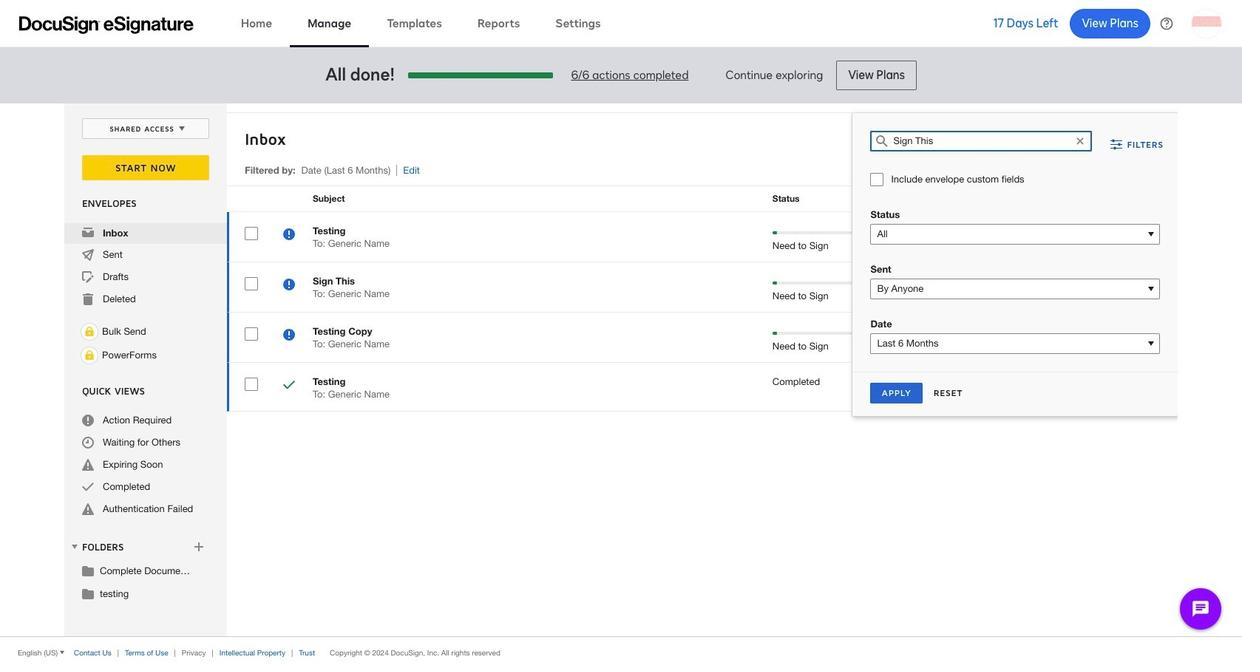 Task type: describe. For each thing, give the bounding box(es) containing it.
completed image
[[283, 379, 295, 394]]

2 folder image from the top
[[82, 588, 94, 600]]

inbox image
[[82, 227, 94, 239]]

your uploaded profile image image
[[1192, 9, 1222, 38]]

1 need to sign image from the top
[[283, 279, 295, 293]]

docusign esignature image
[[19, 16, 194, 34]]

2 need to sign image from the top
[[283, 329, 295, 343]]

completed image
[[82, 482, 94, 493]]

lock image
[[81, 323, 98, 341]]

sent image
[[82, 249, 94, 261]]

view folders image
[[69, 541, 81, 553]]

lock image
[[81, 347, 98, 365]]

need to sign image
[[283, 229, 295, 243]]



Task type: locate. For each thing, give the bounding box(es) containing it.
trash image
[[82, 294, 94, 306]]

need to sign image up completed image
[[283, 329, 295, 343]]

1 vertical spatial alert image
[[82, 504, 94, 516]]

0 vertical spatial folder image
[[82, 565, 94, 577]]

1 vertical spatial folder image
[[82, 588, 94, 600]]

more info region
[[0, 637, 1243, 669]]

draft image
[[82, 271, 94, 283]]

clock image
[[82, 437, 94, 449]]

Search Inbox and Folders text field
[[894, 132, 1070, 151]]

1 alert image from the top
[[82, 459, 94, 471]]

2 alert image from the top
[[82, 504, 94, 516]]

1 folder image from the top
[[82, 565, 94, 577]]

secondary navigation region
[[64, 104, 1182, 637]]

need to sign image
[[283, 279, 295, 293], [283, 329, 295, 343]]

alert image
[[82, 459, 94, 471], [82, 504, 94, 516]]

0 vertical spatial alert image
[[82, 459, 94, 471]]

need to sign image down need to sign image
[[283, 279, 295, 293]]

0 vertical spatial need to sign image
[[283, 279, 295, 293]]

1 vertical spatial need to sign image
[[283, 329, 295, 343]]

action required image
[[82, 415, 94, 427]]

folder image
[[82, 565, 94, 577], [82, 588, 94, 600]]

alert image down clock image
[[82, 459, 94, 471]]

alert image down completed icon
[[82, 504, 94, 516]]



Task type: vqa. For each thing, say whether or not it's contained in the screenshot.
shared image
no



